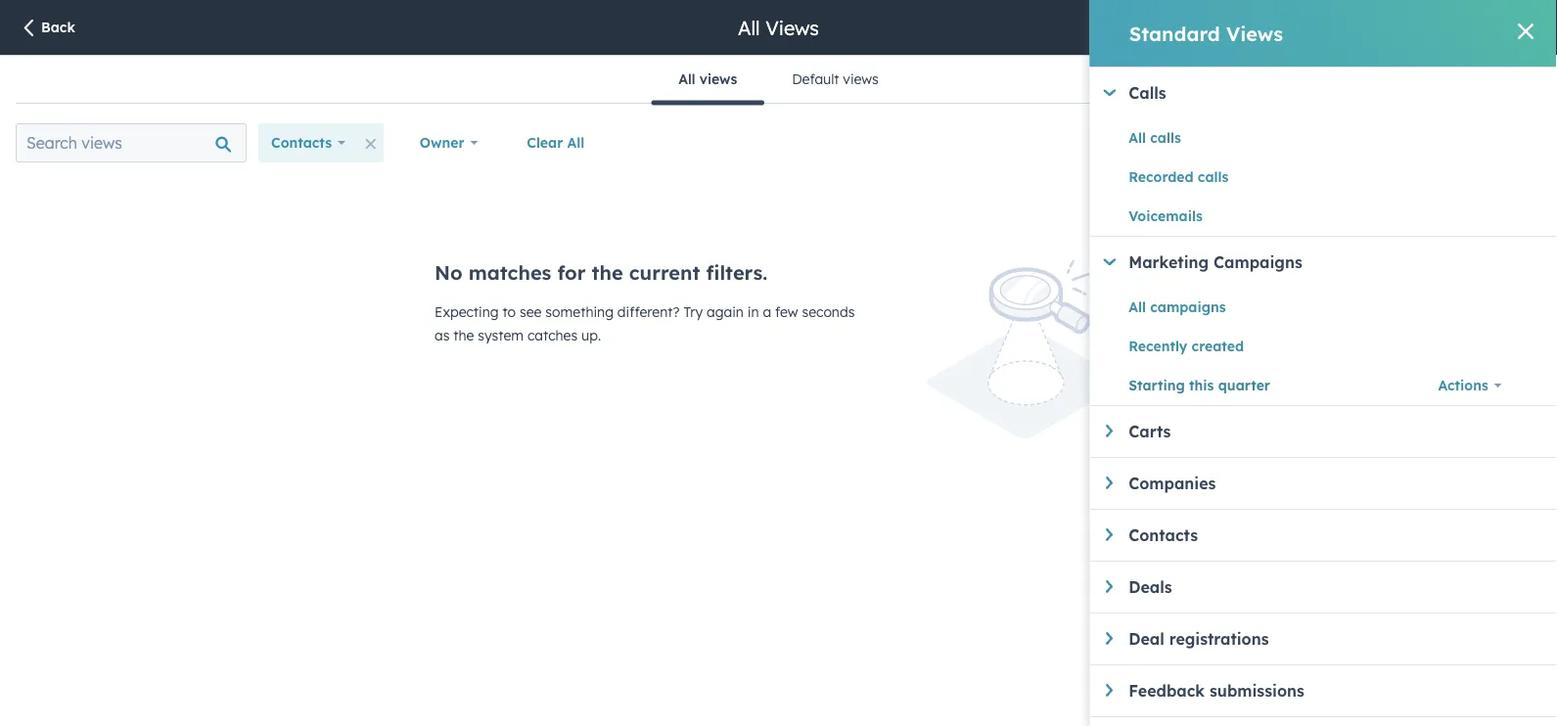 Task type: describe. For each thing, give the bounding box(es) containing it.
views for default views
[[843, 71, 879, 88]]

recorded calls link
[[1129, 165, 1426, 189]]

caret image for contacts
[[1106, 529, 1113, 541]]

all views button
[[651, 56, 765, 105]]

marketing campaigns button
[[1103, 253, 1558, 272]]

recently created link
[[1129, 335, 1426, 358]]

all calls
[[1129, 129, 1181, 146]]

caret image for calls
[[1104, 89, 1116, 96]]

caret image for feedback submissions
[[1106, 684, 1113, 697]]

caret image for marketing campaigns
[[1104, 259, 1116, 266]]

Search views search field
[[16, 123, 247, 163]]

clear all button
[[514, 123, 598, 163]]

seconds
[[802, 304, 855, 321]]

deals button
[[1106, 578, 1558, 597]]

actions
[[1438, 377, 1489, 394]]

contacts inside popup button
[[271, 134, 332, 151]]

calls button
[[1103, 83, 1558, 103]]

actions button
[[1426, 366, 1515, 405]]

navigation containing all views
[[651, 56, 906, 105]]

all for all views
[[738, 15, 760, 40]]

expecting
[[435, 304, 499, 321]]

all views
[[738, 15, 819, 40]]

companies
[[1129, 474, 1216, 494]]

all campaigns
[[1129, 299, 1226, 316]]

recorded calls
[[1129, 168, 1229, 186]]

marketing campaigns
[[1129, 253, 1303, 272]]

back link
[[20, 18, 75, 39]]

again
[[707, 304, 744, 321]]

caret image for deal registrations
[[1106, 633, 1113, 645]]

caret image for companies
[[1106, 477, 1113, 489]]

owner
[[420, 134, 465, 151]]

deal
[[1129, 630, 1165, 649]]

matches
[[469, 260, 552, 285]]

to
[[503, 304, 516, 321]]

voicemails
[[1129, 208, 1203, 225]]

try
[[684, 304, 703, 321]]

up.
[[582, 327, 601, 344]]

recently created
[[1129, 338, 1244, 355]]

registrations
[[1169, 630, 1269, 649]]

expecting to see something different? try again in a few seconds as the system catches up.
[[435, 304, 855, 344]]

marketing
[[1129, 253, 1209, 272]]

caret image for deals
[[1106, 581, 1113, 593]]

carts
[[1129, 422, 1171, 442]]

system
[[478, 327, 524, 344]]

views for all views
[[700, 71, 738, 88]]

all for all calls
[[1129, 129, 1146, 146]]

owner button
[[407, 123, 491, 163]]



Task type: vqa. For each thing, say whether or not it's contained in the screenshot.
seconds
yes



Task type: locate. For each thing, give the bounding box(es) containing it.
starting
[[1129, 377, 1185, 394]]

caret image left 'calls' at the right of page
[[1104, 89, 1116, 96]]

1 caret image from the top
[[1106, 425, 1113, 438]]

something
[[546, 304, 614, 321]]

deal registrations button
[[1106, 630, 1558, 649]]

1 horizontal spatial the
[[592, 260, 623, 285]]

feedback
[[1129, 682, 1205, 701]]

close image
[[1519, 24, 1534, 39]]

campaigns
[[1150, 299, 1226, 316]]

caret image inside calls dropdown button
[[1104, 89, 1116, 96]]

calls inside "link"
[[1198, 168, 1229, 186]]

views inside page section "element"
[[766, 15, 819, 40]]

views down page section "element"
[[700, 71, 738, 88]]

quarter
[[1218, 377, 1271, 394]]

feedback submissions
[[1129, 682, 1305, 701]]

the right for
[[592, 260, 623, 285]]

current
[[629, 260, 700, 285]]

all for all campaigns
[[1129, 299, 1146, 316]]

all inside page section "element"
[[738, 15, 760, 40]]

calls up recorded
[[1150, 129, 1181, 146]]

caret image for carts
[[1106, 425, 1113, 438]]

views for standard views
[[1227, 21, 1284, 46]]

0 horizontal spatial views
[[700, 71, 738, 88]]

clear all
[[527, 134, 585, 151]]

caret image left deal
[[1106, 633, 1113, 645]]

0 horizontal spatial contacts
[[271, 134, 332, 151]]

all calls link
[[1129, 126, 1426, 150]]

see
[[520, 304, 542, 321]]

views inside button
[[843, 71, 879, 88]]

2 views from the left
[[843, 71, 879, 88]]

as
[[435, 327, 450, 344]]

caret image left deals
[[1106, 581, 1113, 593]]

1 vertical spatial caret image
[[1106, 477, 1113, 489]]

caret image left marketing
[[1104, 259, 1116, 266]]

few
[[776, 304, 799, 321]]

all inside all views 'button'
[[679, 71, 696, 88]]

1 horizontal spatial views
[[1227, 21, 1284, 46]]

this
[[1189, 377, 1214, 394]]

caret image inside marketing campaigns dropdown button
[[1104, 259, 1116, 266]]

feedback submissions button
[[1106, 682, 1558, 701]]

views
[[700, 71, 738, 88], [843, 71, 879, 88]]

caret image inside the feedback submissions dropdown button
[[1106, 684, 1113, 697]]

0 vertical spatial contacts
[[271, 134, 332, 151]]

all views
[[679, 71, 738, 88]]

caret image inside contacts dropdown button
[[1106, 529, 1113, 541]]

0 horizontal spatial views
[[766, 15, 819, 40]]

a
[[763, 304, 772, 321]]

3 caret image from the top
[[1106, 529, 1113, 541]]

1 horizontal spatial calls
[[1198, 168, 1229, 186]]

deals
[[1129, 578, 1172, 597]]

no matches for the current filters.
[[435, 260, 768, 285]]

2 caret image from the top
[[1106, 477, 1113, 489]]

contacts button
[[1106, 526, 1558, 545]]

all for all views
[[679, 71, 696, 88]]

companies button
[[1106, 474, 1558, 494]]

created
[[1192, 338, 1244, 355]]

default views button
[[765, 56, 906, 103]]

calls right recorded
[[1198, 168, 1229, 186]]

for
[[558, 260, 586, 285]]

0 vertical spatial calls
[[1150, 129, 1181, 146]]

1 horizontal spatial contacts
[[1129, 526, 1198, 545]]

default views
[[792, 71, 879, 88]]

deal registrations
[[1129, 630, 1269, 649]]

1 vertical spatial contacts
[[1129, 526, 1198, 545]]

voicemails link
[[1129, 205, 1426, 228]]

all inside all campaigns link
[[1129, 299, 1146, 316]]

0 horizontal spatial the
[[454, 327, 474, 344]]

2 vertical spatial caret image
[[1106, 529, 1113, 541]]

catches
[[528, 327, 578, 344]]

clear
[[527, 134, 563, 151]]

the inside the expecting to see something different? try again in a few seconds as the system catches up.
[[454, 327, 474, 344]]

all inside all calls link
[[1129, 129, 1146, 146]]

in
[[748, 304, 759, 321]]

views inside 'button'
[[700, 71, 738, 88]]

caret image
[[1106, 425, 1113, 438], [1106, 477, 1113, 489], [1106, 529, 1113, 541]]

recently
[[1129, 338, 1188, 355]]

page section element
[[0, 0, 1558, 55]]

calls
[[1150, 129, 1181, 146], [1198, 168, 1229, 186]]

caret image inside deals dropdown button
[[1106, 581, 1113, 593]]

all
[[738, 15, 760, 40], [679, 71, 696, 88], [1129, 129, 1146, 146], [568, 134, 585, 151], [1129, 299, 1146, 316]]

caret image inside "companies" dropdown button
[[1106, 477, 1113, 489]]

standard
[[1130, 21, 1221, 46]]

calls for all calls
[[1150, 129, 1181, 146]]

caret image left feedback
[[1106, 684, 1113, 697]]

recorded
[[1129, 168, 1194, 186]]

filters.
[[706, 260, 768, 285]]

standard views
[[1130, 21, 1284, 46]]

caret image
[[1104, 89, 1116, 96], [1104, 259, 1116, 266], [1106, 581, 1113, 593], [1106, 633, 1113, 645], [1106, 684, 1113, 697]]

1 vertical spatial the
[[454, 327, 474, 344]]

navigation
[[651, 56, 906, 105]]

caret image inside deal registrations dropdown button
[[1106, 633, 1113, 645]]

different?
[[618, 304, 680, 321]]

views up default
[[766, 15, 819, 40]]

all campaigns link
[[1129, 296, 1426, 319]]

contacts button
[[259, 123, 358, 163]]

0 vertical spatial caret image
[[1106, 425, 1113, 438]]

views right default
[[843, 71, 879, 88]]

calls
[[1129, 83, 1166, 103]]

the right as on the left
[[454, 327, 474, 344]]

views
[[766, 15, 819, 40], [1227, 21, 1284, 46]]

contacts
[[271, 134, 332, 151], [1129, 526, 1198, 545]]

submissions
[[1210, 682, 1305, 701]]

0 vertical spatial the
[[592, 260, 623, 285]]

campaigns
[[1214, 253, 1303, 272]]

back
[[41, 19, 75, 36]]

default
[[792, 71, 840, 88]]

all inside clear all button
[[568, 134, 585, 151]]

1 views from the left
[[700, 71, 738, 88]]

views right the standard
[[1227, 21, 1284, 46]]

views for all views
[[766, 15, 819, 40]]

starting this quarter link
[[1129, 374, 1426, 398]]

1 vertical spatial calls
[[1198, 168, 1229, 186]]

no
[[435, 260, 463, 285]]

0 horizontal spatial calls
[[1150, 129, 1181, 146]]

1 horizontal spatial views
[[843, 71, 879, 88]]

starting this quarter
[[1129, 377, 1271, 394]]

the
[[592, 260, 623, 285], [454, 327, 474, 344]]

calls for recorded calls
[[1198, 168, 1229, 186]]

caret image inside carts dropdown button
[[1106, 425, 1113, 438]]

carts button
[[1106, 422, 1558, 442]]



